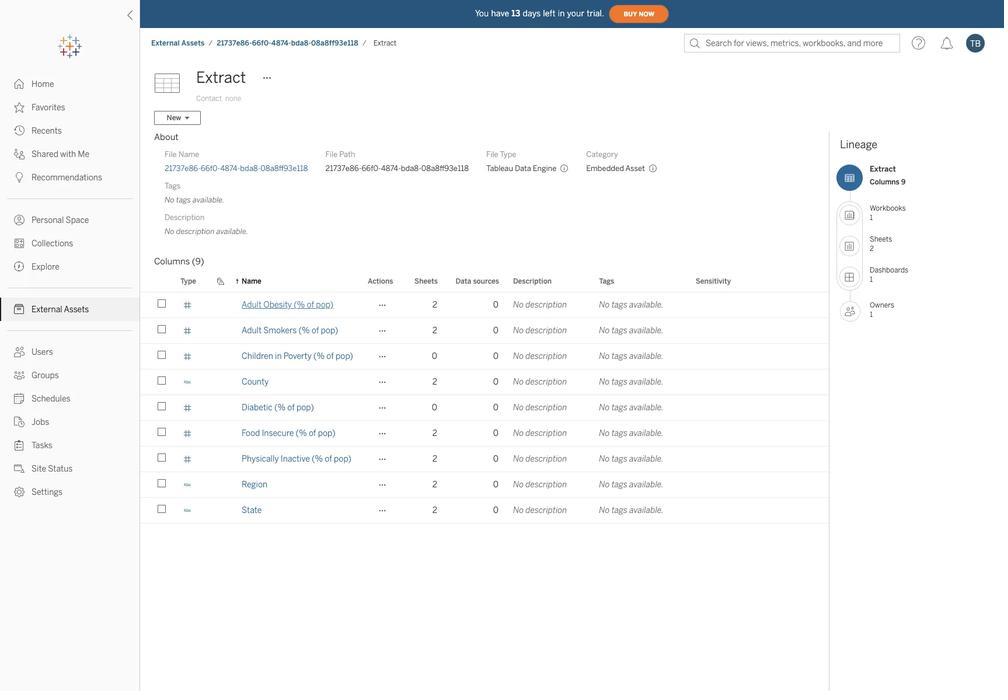 Task type: describe. For each thing, give the bounding box(es) containing it.
4874- for file path 21737e86-66f0-4874-bda8-08a8ff93e118
[[381, 164, 401, 173]]

sheets inside grid
[[414, 277, 438, 285]]

children in poverty (% of pop) link
[[242, 344, 353, 369]]

tableau
[[486, 164, 513, 173]]

real image for physically inactive (% of pop)
[[183, 455, 191, 463]]

tags for region
[[612, 480, 627, 490]]

workbooks
[[870, 204, 906, 212]]

description for food insecure (% of pop)
[[526, 428, 567, 438]]

owners
[[870, 301, 894, 309]]

no description for inactive
[[513, 454, 567, 464]]

tags no tags available.
[[165, 182, 224, 204]]

columns inside extract columns 9
[[870, 178, 899, 186]]

diabetic
[[242, 403, 272, 413]]

by text only_f5he34f image for recommendations
[[14, 172, 25, 183]]

embedded
[[586, 164, 624, 173]]

by text only_f5he34f image for favorites
[[14, 102, 25, 113]]

1 / from the left
[[209, 39, 213, 47]]

site status
[[32, 464, 73, 474]]

description for description no description available.
[[165, 213, 204, 222]]

data sources
[[456, 277, 499, 285]]

no inside tags no tags available.
[[165, 196, 174, 204]]

available. inside tags no tags available.
[[193, 196, 224, 204]]

tasks link
[[0, 434, 140, 457]]

real image for adult smokers (% of pop)
[[183, 327, 191, 335]]

pop) for food insecure (% of pop)
[[318, 428, 335, 438]]

3 file from the left
[[486, 150, 498, 159]]

of for obesity
[[307, 300, 314, 310]]

asset
[[625, 164, 645, 173]]

me
[[78, 149, 89, 159]]

row containing region
[[140, 472, 829, 498]]

adult obesity (% of pop) link
[[242, 292, 333, 318]]

file for file name
[[165, 150, 177, 159]]

owners 1
[[870, 301, 894, 318]]

users link
[[0, 340, 140, 364]]

left
[[543, 8, 556, 18]]

lineage
[[840, 138, 877, 151]]

no description for obesity
[[513, 300, 567, 310]]

data inside grid
[[456, 277, 471, 285]]

available. for adult smokers (% of pop)
[[629, 326, 664, 336]]

recents link
[[0, 119, 140, 142]]

row containing state
[[140, 498, 829, 524]]

children
[[242, 351, 273, 361]]

pop) for adult smokers (% of pop)
[[321, 326, 338, 336]]

description no description available.
[[165, 213, 248, 236]]

county
[[242, 377, 269, 387]]

(9)
[[192, 256, 204, 267]]

diabetic (% of pop) link
[[242, 395, 314, 420]]

2 1 from the top
[[870, 275, 873, 283]]

grid containing adult obesity (% of pop)
[[140, 270, 829, 691]]

0 horizontal spatial extract
[[196, 68, 246, 87]]

13
[[512, 8, 520, 18]]

external for external assets
[[32, 305, 62, 315]]

adult smokers (% of pop) link
[[242, 318, 338, 343]]

by text only_f5he34f image for home
[[14, 79, 25, 89]]

(% right 'diabetic'
[[274, 403, 286, 413]]

settings link
[[0, 480, 140, 504]]

pop) up food insecure (% of pop)
[[297, 403, 314, 413]]

home
[[32, 79, 54, 89]]

1 horizontal spatial 4874-
[[271, 39, 291, 47]]

real image for diabetic (% of pop)
[[183, 404, 191, 412]]

this file type can contain multiple tables. image
[[560, 164, 569, 173]]

external assets
[[32, 305, 89, 315]]

navigation panel element
[[0, 35, 140, 504]]

bda8- for file name 21737e86-66f0-4874-bda8-08a8ff93e118
[[240, 164, 261, 173]]

table image
[[154, 66, 189, 101]]

actions
[[368, 277, 393, 285]]

now
[[639, 10, 654, 18]]

favorites
[[32, 103, 65, 113]]

no description for in
[[513, 351, 567, 361]]

of inside the children in poverty (% of pop) link
[[326, 351, 334, 361]]

explore link
[[0, 255, 140, 278]]

description for county
[[526, 377, 567, 387]]

tags for diabetic (% of pop)
[[612, 403, 627, 413]]

row containing children in poverty (% of pop)
[[140, 344, 829, 369]]

settings
[[32, 487, 63, 497]]

string image
[[183, 481, 191, 489]]

66f0- for file name 21737e86-66f0-4874-bda8-08a8ff93e118
[[201, 164, 220, 173]]

your
[[567, 8, 584, 18]]

none
[[225, 95, 241, 103]]

shared with me link
[[0, 142, 140, 166]]

4874- for file name 21737e86-66f0-4874-bda8-08a8ff93e118
[[220, 164, 240, 173]]

no tags available. for inactive
[[599, 454, 664, 464]]

real image for adult obesity (% of pop)
[[183, 301, 191, 309]]

row containing food insecure (% of pop)
[[140, 421, 829, 447]]

0 vertical spatial extract
[[373, 39, 396, 47]]

personal
[[32, 215, 64, 225]]

bda8- for file path 21737e86-66f0-4874-bda8-08a8ff93e118
[[401, 164, 421, 173]]

available. for children in poverty (% of pop)
[[629, 351, 664, 361]]

string image for county
[[183, 378, 191, 386]]

no tags available. for in
[[599, 351, 664, 361]]

0 for adult obesity (% of pop)
[[493, 300, 499, 310]]

physically inactive (% of pop) link
[[242, 447, 351, 472]]

8 no tags available. from the top
[[599, 480, 664, 490]]

(% for inactive
[[312, 454, 323, 464]]

08a8ff93e118 for file path 21737e86-66f0-4874-bda8-08a8ff93e118
[[421, 164, 469, 173]]

tags for tags no tags available.
[[165, 182, 181, 190]]

file path 21737e86-66f0-4874-bda8-08a8ff93e118
[[325, 150, 469, 173]]

embedded asset
[[586, 164, 645, 173]]

pop) for adult obesity (% of pop)
[[316, 300, 333, 310]]

name inside grid
[[242, 277, 261, 285]]

no tags available. for insecure
[[599, 428, 664, 438]]

groups
[[32, 371, 59, 381]]

by text only_f5he34f image for shared with me
[[14, 149, 25, 159]]

food insecure (% of pop) link
[[242, 421, 335, 446]]

file type
[[486, 150, 516, 159]]

21737e86- for file name
[[165, 164, 201, 173]]

food
[[242, 428, 260, 438]]

available. for adult obesity (% of pop)
[[629, 300, 664, 310]]

main navigation. press the up and down arrow keys to access links. element
[[0, 72, 140, 504]]

physically
[[242, 454, 279, 464]]

site status link
[[0, 457, 140, 480]]

available. inside description no description available.
[[216, 227, 248, 236]]

contact
[[196, 95, 222, 103]]

tags for county
[[612, 377, 627, 387]]

new
[[167, 114, 181, 122]]

of inside diabetic (% of pop) link
[[287, 403, 295, 413]]

recommendations link
[[0, 166, 140, 189]]

available. for diabetic (% of pop)
[[629, 403, 664, 413]]

extract element
[[370, 39, 400, 47]]

0 for adult smokers (% of pop)
[[493, 326, 499, 336]]

21737e86- for file path
[[325, 164, 362, 173]]

personal space
[[32, 215, 89, 225]]

0 for physically inactive (% of pop)
[[493, 454, 499, 464]]

state
[[242, 506, 262, 515]]

2 inside the workbooks 1 sheets 2 dashboards 1
[[870, 244, 874, 252]]

home link
[[0, 72, 140, 96]]

food insecure (% of pop)
[[242, 428, 335, 438]]

shared
[[32, 149, 58, 159]]

tags for physically inactive (% of pop)
[[612, 454, 627, 464]]

extract columns 9
[[870, 165, 906, 186]]

state link
[[242, 498, 262, 523]]

2 for food insecure (% of pop)
[[432, 428, 437, 438]]

row containing physically inactive (% of pop)
[[140, 447, 829, 472]]

sensitivity
[[696, 277, 731, 285]]

category
[[586, 150, 618, 159]]

by text only_f5he34f image for collections
[[14, 238, 25, 249]]

users
[[32, 347, 53, 357]]

by text only_f5he34f image for external assets
[[14, 304, 25, 315]]

9 no description from the top
[[513, 506, 567, 515]]

description for adult smokers (% of pop)
[[526, 326, 567, 336]]

by text only_f5he34f image for explore
[[14, 262, 25, 272]]

adult for adult smokers (% of pop)
[[242, 326, 262, 336]]

by text only_f5he34f image for groups
[[14, 370, 25, 381]]

1 horizontal spatial 08a8ff93e118
[[311, 39, 358, 47]]

of for insecure
[[309, 428, 316, 438]]

sheets image
[[839, 236, 860, 256]]

2 / from the left
[[363, 39, 366, 47]]

shared with me
[[32, 149, 89, 159]]

adult obesity (% of pop)
[[242, 300, 333, 310]]

0 horizontal spatial external assets link
[[0, 298, 140, 321]]

no description for (%
[[513, 403, 567, 413]]

(% for obesity
[[294, 300, 305, 310]]



Task type: locate. For each thing, give the bounding box(es) containing it.
2 horizontal spatial 21737e86-
[[325, 164, 362, 173]]

0 for children in poverty (% of pop)
[[493, 351, 499, 361]]

4 row from the top
[[140, 369, 829, 395]]

pop) up children in poverty (% of pop)
[[321, 326, 338, 336]]

by text only_f5he34f image left personal
[[14, 215, 25, 225]]

1 down dashboards
[[870, 275, 873, 283]]

external assets link
[[151, 39, 205, 48], [0, 298, 140, 321]]

columns left (9)
[[154, 256, 190, 267]]

0 horizontal spatial sheets
[[414, 277, 438, 285]]

08a8ff93e118
[[311, 39, 358, 47], [261, 164, 308, 173], [421, 164, 469, 173]]

0 vertical spatial real image
[[183, 301, 191, 309]]

4 no description from the top
[[513, 377, 567, 387]]

(% for insecure
[[296, 428, 307, 438]]

by text only_f5he34f image inside jobs link
[[14, 417, 25, 427]]

real image for children in poverty (% of pop)
[[183, 352, 191, 360]]

(% right the smokers
[[299, 326, 310, 336]]

available. for region
[[629, 480, 664, 490]]

description for physically inactive (% of pop)
[[526, 454, 567, 464]]

0 vertical spatial type
[[500, 150, 516, 159]]

2 horizontal spatial 08a8ff93e118
[[421, 164, 469, 173]]

11 by text only_f5he34f image from the top
[[14, 487, 25, 497]]

description for region
[[526, 480, 567, 490]]

0 horizontal spatial type
[[180, 277, 196, 285]]

1 horizontal spatial external assets link
[[151, 39, 205, 48]]

by text only_f5he34f image
[[14, 79, 25, 89], [14, 102, 25, 113], [14, 126, 25, 136], [14, 172, 25, 183], [14, 238, 25, 249], [14, 262, 25, 272], [14, 304, 25, 315], [14, 347, 25, 357], [14, 370, 25, 381], [14, 440, 25, 451], [14, 487, 25, 497]]

by text only_f5he34f image left "settings"
[[14, 487, 25, 497]]

external up the table image
[[151, 39, 180, 47]]

name inside file name 21737e86-66f0-4874-bda8-08a8ff93e118
[[178, 150, 199, 159]]

recommendations
[[32, 173, 102, 183]]

pop) right poverty at bottom
[[336, 351, 353, 361]]

jobs link
[[0, 410, 140, 434]]

status
[[48, 464, 73, 474]]

tasks
[[32, 441, 52, 451]]

2 for state
[[432, 506, 437, 515]]

by text only_f5he34f image for tasks
[[14, 440, 25, 451]]

physically inactive (% of pop)
[[242, 454, 351, 464]]

0
[[493, 300, 499, 310], [493, 326, 499, 336], [432, 351, 437, 361], [493, 351, 499, 361], [493, 377, 499, 387], [432, 403, 437, 413], [493, 403, 499, 413], [493, 428, 499, 438], [493, 454, 499, 464], [493, 480, 499, 490], [493, 506, 499, 515]]

row containing county
[[140, 369, 829, 395]]

by text only_f5he34f image left shared at the left of page
[[14, 149, 25, 159]]

by text only_f5he34f image inside site status link
[[14, 463, 25, 474]]

7 row from the top
[[140, 447, 829, 472]]

1 down owners
[[870, 310, 873, 318]]

66f0- inside file name 21737e86-66f0-4874-bda8-08a8ff93e118
[[201, 164, 220, 173]]

1 horizontal spatial 21737e86-
[[217, 39, 252, 47]]

description for state
[[526, 506, 567, 515]]

0 vertical spatial external
[[151, 39, 180, 47]]

0 vertical spatial external assets link
[[151, 39, 205, 48]]

assets for external assets / 21737e86-66f0-4874-bda8-08a8ff93e118 /
[[181, 39, 205, 47]]

by text only_f5he34f image left external assets
[[14, 304, 25, 315]]

real image for food insecure (% of pop)
[[183, 429, 191, 438]]

real image
[[183, 327, 191, 335], [183, 404, 191, 412], [183, 429, 191, 438], [183, 455, 191, 463]]

1 horizontal spatial data
[[515, 164, 531, 173]]

file for file path
[[325, 150, 338, 159]]

0 horizontal spatial assets
[[64, 305, 89, 315]]

description right sources
[[513, 277, 552, 285]]

tags inside tags no tags available.
[[176, 196, 191, 204]]

have
[[491, 8, 509, 18]]

1 horizontal spatial name
[[242, 277, 261, 285]]

1 vertical spatial real image
[[183, 352, 191, 360]]

of right poverty at bottom
[[326, 351, 334, 361]]

3 by text only_f5he34f image from the top
[[14, 393, 25, 404]]

no description for smokers
[[513, 326, 567, 336]]

tags inside tags no tags available.
[[165, 182, 181, 190]]

row
[[140, 292, 829, 318], [140, 318, 829, 344], [140, 344, 829, 369], [140, 369, 829, 395], [140, 395, 829, 421], [140, 421, 829, 447], [140, 447, 829, 472], [140, 472, 829, 498], [140, 498, 829, 524]]

0 horizontal spatial columns
[[154, 256, 190, 267]]

path
[[339, 150, 355, 159]]

1 horizontal spatial tags
[[599, 277, 614, 285]]

file up the tableau at the top of page
[[486, 150, 498, 159]]

type up the tableau at the top of page
[[500, 150, 516, 159]]

1 vertical spatial in
[[275, 351, 282, 361]]

(% right obesity
[[294, 300, 305, 310]]

pop) up physically inactive (% of pop) link
[[318, 428, 335, 438]]

smokers
[[263, 326, 297, 336]]

of inside the "adult smokers (% of pop)" link
[[312, 326, 319, 336]]

by text only_f5he34f image inside personal space link
[[14, 215, 25, 225]]

adult smokers (% of pop)
[[242, 326, 338, 336]]

by text only_f5he34f image left favorites
[[14, 102, 25, 113]]

by text only_f5he34f image inside users link
[[14, 347, 25, 357]]

0 horizontal spatial 66f0-
[[201, 164, 220, 173]]

by text only_f5he34f image inside collections link
[[14, 238, 25, 249]]

tags for children in poverty (% of pop)
[[612, 351, 627, 361]]

row containing adult obesity (% of pop)
[[140, 292, 829, 318]]

tags for state
[[612, 506, 627, 515]]

0 horizontal spatial file
[[165, 150, 177, 159]]

by text only_f5he34f image for schedules
[[14, 393, 25, 404]]

0 horizontal spatial in
[[275, 351, 282, 361]]

description for adult obesity (% of pop)
[[526, 300, 567, 310]]

2 no description from the top
[[513, 326, 567, 336]]

assets up the table image
[[181, 39, 205, 47]]

buy now
[[623, 10, 654, 18]]

1 down workbooks
[[870, 213, 873, 222]]

0 for state
[[493, 506, 499, 515]]

by text only_f5he34f image inside recommendations "link"
[[14, 172, 25, 183]]

2 horizontal spatial bda8-
[[401, 164, 421, 173]]

string image for state
[[183, 506, 191, 515]]

7 no tags available. from the top
[[599, 454, 664, 464]]

file name 21737e86-66f0-4874-bda8-08a8ff93e118
[[165, 150, 308, 173]]

/ left the 'extract' "element"
[[363, 39, 366, 47]]

1 horizontal spatial /
[[363, 39, 366, 47]]

by text only_f5he34f image left tasks
[[14, 440, 25, 451]]

7 by text only_f5he34f image from the top
[[14, 304, 25, 315]]

1 vertical spatial columns
[[154, 256, 190, 267]]

no description
[[513, 300, 567, 310], [513, 326, 567, 336], [513, 351, 567, 361], [513, 377, 567, 387], [513, 403, 567, 413], [513, 428, 567, 438], [513, 454, 567, 464], [513, 480, 567, 490], [513, 506, 567, 515]]

of up food insecure (% of pop)
[[287, 403, 295, 413]]

9
[[901, 178, 906, 186]]

by text only_f5he34f image inside explore link
[[14, 262, 25, 272]]

2 horizontal spatial 4874-
[[381, 164, 401, 173]]

9 row from the top
[[140, 498, 829, 524]]

tags for adult obesity (% of pop)
[[612, 300, 627, 310]]

by text only_f5he34f image left recents
[[14, 126, 25, 136]]

columns
[[870, 178, 899, 186], [154, 256, 190, 267]]

dashboards image
[[839, 267, 860, 287]]

2 by text only_f5he34f image from the top
[[14, 215, 25, 225]]

by text only_f5he34f image inside the home link
[[14, 79, 25, 89]]

3 by text only_f5he34f image from the top
[[14, 126, 25, 136]]

sheets inside the workbooks 1 sheets 2 dashboards 1
[[870, 235, 892, 243]]

obesity
[[263, 300, 292, 310]]

9 by text only_f5he34f image from the top
[[14, 370, 25, 381]]

real image
[[183, 301, 191, 309], [183, 352, 191, 360]]

about
[[154, 132, 179, 142]]

region link
[[242, 472, 267, 497]]

(%
[[294, 300, 305, 310], [299, 326, 310, 336], [313, 351, 325, 361], [274, 403, 286, 413], [296, 428, 307, 438], [312, 454, 323, 464]]

bda8- inside file name 21737e86-66f0-4874-bda8-08a8ff93e118
[[240, 164, 261, 173]]

no inside description no description available.
[[165, 227, 174, 236]]

0 horizontal spatial data
[[456, 277, 471, 285]]

by text only_f5he34f image left "users"
[[14, 347, 25, 357]]

5 by text only_f5he34f image from the top
[[14, 463, 25, 474]]

days
[[523, 8, 541, 18]]

8 by text only_f5he34f image from the top
[[14, 347, 25, 357]]

engine
[[533, 164, 556, 173]]

by text only_f5he34f image inside recents link
[[14, 126, 25, 136]]

row group
[[140, 292, 829, 524]]

08a8ff93e118 for file name 21737e86-66f0-4874-bda8-08a8ff93e118
[[261, 164, 308, 173]]

2 string image from the top
[[183, 506, 191, 515]]

0 horizontal spatial /
[[209, 39, 213, 47]]

available. for state
[[629, 506, 664, 515]]

no tags available. for (%
[[599, 403, 664, 413]]

5 by text only_f5he34f image from the top
[[14, 238, 25, 249]]

of right obesity
[[307, 300, 314, 310]]

2 vertical spatial extract
[[870, 165, 896, 173]]

no tags available.
[[599, 300, 664, 310], [599, 326, 664, 336], [599, 351, 664, 361], [599, 377, 664, 387], [599, 403, 664, 413], [599, 428, 664, 438], [599, 454, 664, 464], [599, 480, 664, 490], [599, 506, 664, 515]]

1 vertical spatial sheets
[[414, 277, 438, 285]]

0 horizontal spatial 21737e86-
[[165, 164, 201, 173]]

2 real image from the top
[[183, 404, 191, 412]]

by text only_f5he34f image
[[14, 149, 25, 159], [14, 215, 25, 225], [14, 393, 25, 404], [14, 417, 25, 427], [14, 463, 25, 474]]

assets inside main navigation. press the up and down arrow keys to access links. element
[[64, 305, 89, 315]]

sources
[[473, 277, 499, 285]]

trial.
[[587, 8, 604, 18]]

you have 13 days left in your trial.
[[475, 8, 604, 18]]

1 for owners
[[870, 310, 873, 318]]

personal space link
[[0, 208, 140, 232]]

0 vertical spatial adult
[[242, 300, 262, 310]]

5 row from the top
[[140, 395, 829, 421]]

row containing diabetic (% of pop)
[[140, 395, 829, 421]]

1 string image from the top
[[183, 378, 191, 386]]

no tags available. for smokers
[[599, 326, 664, 336]]

1 vertical spatial external
[[32, 305, 62, 315]]

extract inside extract columns 9
[[870, 165, 896, 173]]

no
[[165, 196, 174, 204], [165, 227, 174, 236], [513, 300, 524, 310], [599, 300, 610, 310], [513, 326, 524, 336], [599, 326, 610, 336], [513, 351, 524, 361], [599, 351, 610, 361], [513, 377, 524, 387], [599, 377, 610, 387], [513, 403, 524, 413], [599, 403, 610, 413], [513, 428, 524, 438], [599, 428, 610, 438], [513, 454, 524, 464], [599, 454, 610, 464], [513, 480, 524, 490], [599, 480, 610, 490], [513, 506, 524, 515], [599, 506, 610, 515]]

2 by text only_f5he34f image from the top
[[14, 102, 25, 113]]

1 horizontal spatial sheets
[[870, 235, 892, 243]]

schedules
[[32, 394, 70, 404]]

1 horizontal spatial file
[[325, 150, 338, 159]]

1 horizontal spatial extract
[[373, 39, 396, 47]]

0 vertical spatial assets
[[181, 39, 205, 47]]

2 horizontal spatial extract
[[870, 165, 896, 173]]

collections
[[32, 239, 73, 249]]

available. for county
[[629, 377, 664, 387]]

0 vertical spatial in
[[558, 8, 565, 18]]

21737e86- inside file path 21737e86-66f0-4874-bda8-08a8ff93e118
[[325, 164, 362, 173]]

21737e86-66f0-4874-bda8-08a8ff93e118 link
[[216, 39, 359, 48], [165, 163, 308, 174]]

county link
[[242, 369, 269, 395]]

no description for insecure
[[513, 428, 567, 438]]

contact none
[[196, 95, 241, 103]]

(% right insecure
[[296, 428, 307, 438]]

file
[[165, 150, 177, 159], [325, 150, 338, 159], [486, 150, 498, 159]]

owners image
[[840, 301, 860, 322]]

1 inside "owners 1"
[[870, 310, 873, 318]]

1 vertical spatial data
[[456, 277, 471, 285]]

favorites link
[[0, 96, 140, 119]]

2 file from the left
[[325, 150, 338, 159]]

description for description
[[513, 277, 552, 285]]

of inside physically inactive (% of pop) link
[[325, 454, 332, 464]]

external inside main navigation. press the up and down arrow keys to access links. element
[[32, 305, 62, 315]]

external assets link up the table image
[[151, 39, 205, 48]]

2 horizontal spatial 66f0-
[[362, 164, 381, 173]]

1 row from the top
[[140, 292, 829, 318]]

diabetic (% of pop)
[[242, 403, 314, 413]]

2 horizontal spatial file
[[486, 150, 498, 159]]

21737e86- up the none
[[217, 39, 252, 47]]

site
[[32, 464, 46, 474]]

data left sources
[[456, 277, 471, 285]]

type
[[500, 150, 516, 159], [180, 277, 196, 285]]

3 row from the top
[[140, 344, 829, 369]]

1 vertical spatial extract
[[196, 68, 246, 87]]

3 no description from the top
[[513, 351, 567, 361]]

sheets down workbooks
[[870, 235, 892, 243]]

2 for county
[[432, 377, 437, 387]]

this table or file is embedded in the published asset on the server, and you can't create a new workbook from it. files embedded in workbooks aren't shared with other tableau site users. image
[[648, 164, 657, 173]]

poverty
[[283, 351, 312, 361]]

inactive
[[281, 454, 310, 464]]

assets
[[181, 39, 205, 47], [64, 305, 89, 315]]

assets up users link
[[64, 305, 89, 315]]

2 real image from the top
[[183, 352, 191, 360]]

of
[[307, 300, 314, 310], [312, 326, 319, 336], [326, 351, 334, 361], [287, 403, 295, 413], [309, 428, 316, 438], [325, 454, 332, 464]]

of up physically inactive (% of pop) link
[[309, 428, 316, 438]]

1 vertical spatial 1
[[870, 275, 873, 283]]

data left engine
[[515, 164, 531, 173]]

6 by text only_f5he34f image from the top
[[14, 262, 25, 272]]

dashboards
[[870, 266, 908, 274]]

type down columns (9)
[[180, 277, 196, 285]]

0 for county
[[493, 377, 499, 387]]

3 no tags available. from the top
[[599, 351, 664, 361]]

you
[[475, 8, 489, 18]]

available. for physically inactive (% of pop)
[[629, 454, 664, 464]]

/ up contact
[[209, 39, 213, 47]]

data
[[515, 164, 531, 173], [456, 277, 471, 285]]

1
[[870, 213, 873, 222], [870, 275, 873, 283], [870, 310, 873, 318]]

21737e86- down path
[[325, 164, 362, 173]]

file inside file path 21737e86-66f0-4874-bda8-08a8ff93e118
[[325, 150, 338, 159]]

groups link
[[0, 364, 140, 387]]

description for diabetic (% of pop)
[[526, 403, 567, 413]]

1 adult from the top
[[242, 300, 262, 310]]

1 1 from the top
[[870, 213, 873, 222]]

by text only_f5he34f image left collections
[[14, 238, 25, 249]]

/
[[209, 39, 213, 47], [363, 39, 366, 47]]

2 vertical spatial 1
[[870, 310, 873, 318]]

0 vertical spatial data
[[515, 164, 531, 173]]

3 real image from the top
[[183, 429, 191, 438]]

2 adult from the top
[[242, 326, 262, 336]]

of right inactive
[[325, 454, 332, 464]]

0 for food insecure (% of pop)
[[493, 428, 499, 438]]

1 vertical spatial 21737e86-66f0-4874-bda8-08a8ff93e118 link
[[165, 163, 308, 174]]

21737e86- inside file name 21737e86-66f0-4874-bda8-08a8ff93e118
[[165, 164, 201, 173]]

adult left obesity
[[242, 300, 262, 310]]

with
[[60, 149, 76, 159]]

description
[[165, 213, 204, 222], [513, 277, 552, 285]]

1 horizontal spatial type
[[500, 150, 516, 159]]

2 for region
[[432, 480, 437, 490]]

6 no tags available. from the top
[[599, 428, 664, 438]]

by text only_f5he34f image inside favorites link
[[14, 102, 25, 113]]

by text only_f5he34f image for users
[[14, 347, 25, 357]]

08a8ff93e118 inside file name 21737e86-66f0-4874-bda8-08a8ff93e118
[[261, 164, 308, 173]]

row group containing adult obesity (% of pop)
[[140, 292, 829, 524]]

available. for food insecure (% of pop)
[[629, 428, 664, 438]]

0 vertical spatial 1
[[870, 213, 873, 222]]

8 no description from the top
[[513, 480, 567, 490]]

1 vertical spatial external assets link
[[0, 298, 140, 321]]

1 by text only_f5he34f image from the top
[[14, 149, 25, 159]]

by text only_f5he34f image for jobs
[[14, 417, 25, 427]]

workbooks 1 sheets 2 dashboards 1
[[870, 204, 908, 283]]

0 horizontal spatial name
[[178, 150, 199, 159]]

name
[[178, 150, 199, 159], [242, 277, 261, 285]]

66f0- for file path 21737e86-66f0-4874-bda8-08a8ff93e118
[[362, 164, 381, 173]]

2 row from the top
[[140, 318, 829, 344]]

0 horizontal spatial description
[[165, 213, 204, 222]]

tags
[[165, 182, 181, 190], [599, 277, 614, 285]]

sheets right actions
[[414, 277, 438, 285]]

9 no tags available. from the top
[[599, 506, 664, 515]]

7 no description from the top
[[513, 454, 567, 464]]

0 vertical spatial 21737e86-66f0-4874-bda8-08a8ff93e118 link
[[216, 39, 359, 48]]

1 vertical spatial adult
[[242, 326, 262, 336]]

columns image
[[836, 165, 863, 191]]

(% right poverty at bottom
[[313, 351, 325, 361]]

grid
[[140, 270, 829, 691]]

jobs
[[32, 417, 49, 427]]

description inside grid
[[513, 277, 552, 285]]

description for children in poverty (% of pop)
[[526, 351, 567, 361]]

external assets / 21737e86-66f0-4874-bda8-08a8ff93e118 /
[[151, 39, 366, 47]]

0 for diabetic (% of pop)
[[493, 403, 499, 413]]

2 no tags available. from the top
[[599, 326, 664, 336]]

name up adult obesity (% of pop)
[[242, 277, 261, 285]]

1 by text only_f5he34f image from the top
[[14, 79, 25, 89]]

08a8ff93e118 inside file path 21737e86-66f0-4874-bda8-08a8ff93e118
[[421, 164, 469, 173]]

file down 'about'
[[165, 150, 177, 159]]

by text only_f5he34f image for recents
[[14, 126, 25, 136]]

1 real image from the top
[[183, 301, 191, 309]]

description down tags no tags available.
[[165, 213, 204, 222]]

extract
[[373, 39, 396, 47], [196, 68, 246, 87], [870, 165, 896, 173]]

0 horizontal spatial 08a8ff93e118
[[261, 164, 308, 173]]

external assets link down explore link at the top of the page
[[0, 298, 140, 321]]

6 row from the top
[[140, 421, 829, 447]]

by text only_f5he34f image inside external assets link
[[14, 304, 25, 315]]

1 horizontal spatial bda8-
[[291, 39, 311, 47]]

2 for adult obesity (% of pop)
[[432, 300, 437, 310]]

0 vertical spatial sheets
[[870, 235, 892, 243]]

3 1 from the top
[[870, 310, 873, 318]]

0 vertical spatial string image
[[183, 378, 191, 386]]

bda8- inside file path 21737e86-66f0-4874-bda8-08a8ff93e118
[[401, 164, 421, 173]]

1 vertical spatial type
[[180, 277, 196, 285]]

10 by text only_f5he34f image from the top
[[14, 440, 25, 451]]

description inside description no description available.
[[165, 213, 204, 222]]

1 vertical spatial tags
[[599, 277, 614, 285]]

0 vertical spatial name
[[178, 150, 199, 159]]

by text only_f5he34f image inside schedules link
[[14, 393, 25, 404]]

1 vertical spatial name
[[242, 277, 261, 285]]

by text only_f5he34f image for site status
[[14, 463, 25, 474]]

4874- inside file name 21737e86-66f0-4874-bda8-08a8ff93e118
[[220, 164, 240, 173]]

4 by text only_f5he34f image from the top
[[14, 172, 25, 183]]

1 no tags available. from the top
[[599, 300, 664, 310]]

0 horizontal spatial bda8-
[[240, 164, 261, 173]]

by text only_f5he34f image left explore
[[14, 262, 25, 272]]

no tags available. for obesity
[[599, 300, 664, 310]]

recents
[[32, 126, 62, 136]]

space
[[66, 215, 89, 225]]

1 vertical spatial assets
[[64, 305, 89, 315]]

by text only_f5he34f image left schedules
[[14, 393, 25, 404]]

description
[[176, 227, 215, 236], [526, 300, 567, 310], [526, 326, 567, 336], [526, 351, 567, 361], [526, 377, 567, 387], [526, 403, 567, 413], [526, 428, 567, 438], [526, 454, 567, 464], [526, 480, 567, 490], [526, 506, 567, 515]]

of for smokers
[[312, 326, 319, 336]]

1 vertical spatial string image
[[183, 506, 191, 515]]

1 horizontal spatial description
[[513, 277, 552, 285]]

by text only_f5he34f image left site
[[14, 463, 25, 474]]

(% for smokers
[[299, 326, 310, 336]]

by text only_f5he34f image left groups
[[14, 370, 25, 381]]

1 real image from the top
[[183, 327, 191, 335]]

Search for views, metrics, workbooks, and more text field
[[684, 34, 900, 53]]

by text only_f5he34f image inside tasks link
[[14, 440, 25, 451]]

0 horizontal spatial external
[[32, 305, 62, 315]]

external for external assets / 21737e86-66f0-4874-bda8-08a8ff93e118 /
[[151, 39, 180, 47]]

5 no description from the top
[[513, 403, 567, 413]]

by text only_f5he34f image inside the groups link
[[14, 370, 25, 381]]

0 horizontal spatial tags
[[165, 182, 181, 190]]

1 no description from the top
[[513, 300, 567, 310]]

buy now button
[[609, 5, 669, 23]]

type inside grid
[[180, 277, 196, 285]]

1 horizontal spatial columns
[[870, 178, 899, 186]]

columns left 9
[[870, 178, 899, 186]]

workbooks image
[[839, 205, 860, 225]]

of up poverty at bottom
[[312, 326, 319, 336]]

0 for region
[[493, 480, 499, 490]]

description inside description no description available.
[[176, 227, 215, 236]]

by text only_f5he34f image for personal space
[[14, 215, 25, 225]]

columns (9)
[[154, 256, 204, 267]]

4 by text only_f5he34f image from the top
[[14, 417, 25, 427]]

new button
[[154, 111, 201, 125]]

by text only_f5he34f image left "recommendations"
[[14, 172, 25, 183]]

of inside adult obesity (% of pop) link
[[307, 300, 314, 310]]

of inside the food insecure (% of pop) link
[[309, 428, 316, 438]]

adult up children in the left bottom of the page
[[242, 326, 262, 336]]

66f0- inside file path 21737e86-66f0-4874-bda8-08a8ff93e118
[[362, 164, 381, 173]]

sheets
[[870, 235, 892, 243], [414, 277, 438, 285]]

1 horizontal spatial 66f0-
[[252, 39, 271, 47]]

2 for adult smokers (% of pop)
[[432, 326, 437, 336]]

bda8-
[[291, 39, 311, 47], [240, 164, 261, 173], [401, 164, 421, 173]]

tags for food insecure (% of pop)
[[612, 428, 627, 438]]

schedules link
[[0, 387, 140, 410]]

6 no description from the top
[[513, 428, 567, 438]]

in right left
[[558, 8, 565, 18]]

0 vertical spatial columns
[[870, 178, 899, 186]]

pop) up adult smokers (% of pop) in the top of the page
[[316, 300, 333, 310]]

4 no tags available. from the top
[[599, 377, 664, 387]]

external down explore
[[32, 305, 62, 315]]

(% right inactive
[[312, 454, 323, 464]]

4874-
[[271, 39, 291, 47], [220, 164, 240, 173], [381, 164, 401, 173]]

pop) right inactive
[[334, 454, 351, 464]]

tags for adult smokers (% of pop)
[[612, 326, 627, 336]]

file left path
[[325, 150, 338, 159]]

4 real image from the top
[[183, 455, 191, 463]]

of for inactive
[[325, 454, 332, 464]]

tags for tags
[[599, 277, 614, 285]]

by text only_f5he34f image inside 'shared with me' link
[[14, 149, 25, 159]]

children in poverty (% of pop)
[[242, 351, 353, 361]]

0 horizontal spatial 4874-
[[220, 164, 240, 173]]

1 horizontal spatial external
[[151, 39, 180, 47]]

5 no tags available. from the top
[[599, 403, 664, 413]]

by text only_f5he34f image left home
[[14, 79, 25, 89]]

by text only_f5he34f image left jobs
[[14, 417, 25, 427]]

name down 'about'
[[178, 150, 199, 159]]

assets for external assets
[[64, 305, 89, 315]]

1 vertical spatial description
[[513, 277, 552, 285]]

4874- inside file path 21737e86-66f0-4874-bda8-08a8ff93e118
[[381, 164, 401, 173]]

in left poverty at bottom
[[275, 351, 282, 361]]

1 horizontal spatial assets
[[181, 39, 205, 47]]

row containing adult smokers (% of pop)
[[140, 318, 829, 344]]

tableau data engine
[[486, 164, 556, 173]]

explore
[[32, 262, 59, 272]]

string image
[[183, 378, 191, 386], [183, 506, 191, 515]]

pop) for physically inactive (% of pop)
[[334, 454, 351, 464]]

2 for physically inactive (% of pop)
[[432, 454, 437, 464]]

adult for adult obesity (% of pop)
[[242, 300, 262, 310]]

21737e86- up tags no tags available.
[[165, 164, 201, 173]]

1 horizontal spatial in
[[558, 8, 565, 18]]

0 vertical spatial tags
[[165, 182, 181, 190]]

by text only_f5he34f image for settings
[[14, 487, 25, 497]]

by text only_f5he34f image inside settings link
[[14, 487, 25, 497]]

8 row from the top
[[140, 472, 829, 498]]

0 vertical spatial description
[[165, 213, 204, 222]]

external
[[151, 39, 180, 47], [32, 305, 62, 315]]

1 file from the left
[[165, 150, 177, 159]]

file inside file name 21737e86-66f0-4874-bda8-08a8ff93e118
[[165, 150, 177, 159]]



Task type: vqa. For each thing, say whether or not it's contained in the screenshot.


